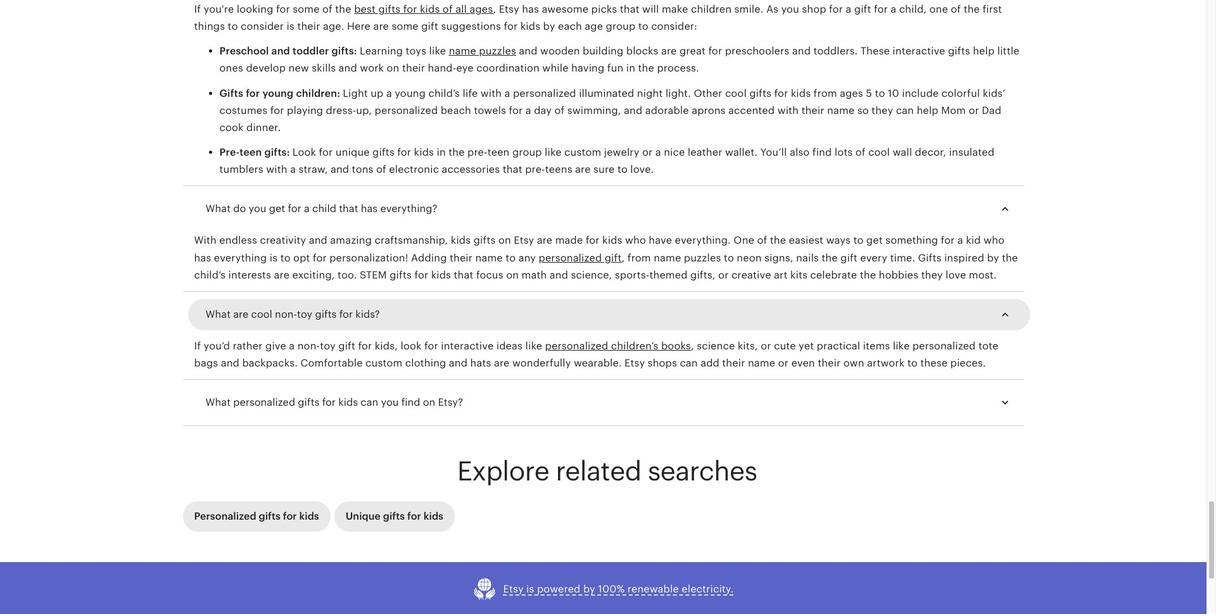 Task type: vqa. For each thing, say whether or not it's contained in the screenshot.
the to inside the the , science kits, or cute yet practical items like personalized tote bags and backpacks. Comfortable custom clothing and hats are wonderfully wearable. Etsy shops can add their name or even their own artwork to these pieces.
yes



Task type: locate. For each thing, give the bounding box(es) containing it.
day
[[534, 104, 552, 116]]

are up rather
[[233, 308, 248, 320]]

gifts inside light up a young child's life with a personalized illuminated night light. other cool gifts for kids from ages 5 to 10 include colorful kids' costumes for playing dress-up, personalized beach towels for a day of swimming, and adorable aprons accented with their name so they can help mom or dad cook dinner.
[[749, 87, 771, 99]]

cool inside "look for unique gifts for kids in the pre-teen group like custom jewelry or a nice leather wallet. you'll also find lots of cool wall decor, insulated tumblers with a straw, and tons of electronic accessories that pre-teens are sure to love."
[[868, 146, 890, 158]]

young inside light up a young child's life with a personalized illuminated night light. other cool gifts for kids from ages 5 to 10 include colorful kids' costumes for playing dress-up, personalized beach towels for a day of swimming, and adorable aprons accented with their name so they can help mom or dad cook dinner.
[[395, 87, 426, 99]]

by up most.
[[987, 252, 999, 264]]

that right child
[[339, 203, 358, 215]]

things
[[194, 20, 225, 32]]

while
[[542, 62, 569, 74]]

has down with
[[194, 252, 211, 264]]

0 horizontal spatial has
[[194, 252, 211, 264]]

that right the accessories
[[503, 164, 522, 176]]

adding
[[411, 252, 447, 264]]

unique
[[346, 510, 381, 522]]

gifts down exciting,
[[315, 308, 337, 320]]

and down unique
[[331, 164, 349, 176]]

0 horizontal spatial interactive
[[441, 340, 494, 352]]

you're
[[204, 3, 234, 15]]

teen up the accessories
[[487, 146, 510, 158]]

personalized up day
[[513, 87, 576, 99]]

the
[[335, 3, 351, 15], [964, 3, 980, 15], [638, 62, 654, 74], [449, 146, 465, 158], [770, 235, 786, 247], [822, 252, 838, 264], [1002, 252, 1018, 264], [860, 269, 876, 281]]

1 vertical spatial has
[[361, 203, 378, 215]]

these
[[920, 357, 948, 369]]

0 horizontal spatial find
[[401, 397, 420, 409]]

3 what from the top
[[206, 397, 231, 409]]

if up "bags"
[[194, 340, 201, 352]]

gift inside , from name puzzles to neon signs, nails the gift every time. gifts inspired by the child's interests are exciting, too. stem gifts for kids that focus on math and science, sports-themed gifts, or creative art kits celebrate the hobbies they love most.
[[840, 252, 857, 264]]

1 vertical spatial get
[[866, 235, 883, 247]]

0 horizontal spatial some
[[293, 3, 320, 15]]

are inside and wooden building blocks are great for preschoolers and toddlers. these interactive gifts help little ones develop new skills and work on their hand-eye coordination while having fun in the process.
[[661, 45, 677, 57]]

for
[[276, 3, 290, 15], [403, 3, 417, 15], [829, 3, 843, 15], [874, 3, 888, 15], [504, 20, 518, 32], [708, 45, 722, 57], [246, 87, 260, 99], [774, 87, 788, 99], [270, 104, 284, 116], [509, 104, 523, 116], [319, 146, 333, 158], [397, 146, 411, 158], [288, 203, 301, 215], [586, 235, 600, 247], [941, 235, 955, 247], [313, 252, 327, 264], [414, 269, 428, 281], [339, 308, 353, 320], [358, 340, 372, 352], [424, 340, 438, 352], [322, 397, 336, 409], [283, 510, 297, 522], [407, 510, 421, 522]]

gifts up costumes
[[219, 87, 243, 99]]

0 vertical spatial what
[[206, 203, 231, 215]]

the left first
[[964, 3, 980, 15]]

1 horizontal spatial young
[[395, 87, 426, 99]]

, up sports-
[[622, 252, 625, 264]]

from inside , from name puzzles to neon signs, nails the gift every time. gifts inspired by the child's interests are exciting, too. stem gifts for kids that focus on math and science, sports-themed gifts, or creative art kits celebrate the hobbies they love most.
[[628, 252, 651, 264]]

on inside and wooden building blocks are great for preschoolers and toddlers. these interactive gifts help little ones develop new skills and work on their hand-eye coordination while having fun in the process.
[[387, 62, 399, 74]]

hats
[[470, 357, 491, 369]]

0 horizontal spatial with
[[266, 164, 287, 176]]

what do you get for a child that has everything?
[[206, 203, 437, 215]]

1 vertical spatial they
[[921, 269, 943, 281]]

of inside light up a young child's life with a personalized illuminated night light. other cool gifts for kids from ages 5 to 10 include colorful kids' costumes for playing dress-up, personalized beach towels for a day of swimming, and adorable aprons accented with their name so they can help mom or dad cook dinner.
[[555, 104, 565, 116]]

find inside dropdown button
[[401, 397, 420, 409]]

1 horizontal spatial group
[[606, 20, 635, 32]]

0 vertical spatial they
[[872, 104, 893, 116]]

give
[[265, 340, 286, 352]]

a inside dropdown button
[[304, 203, 310, 215]]

get
[[269, 203, 285, 215], [866, 235, 883, 247]]

0 vertical spatial non-
[[275, 308, 297, 320]]

interactive up hats
[[441, 340, 494, 352]]

0 horizontal spatial group
[[512, 146, 542, 158]]

2 young from the left
[[395, 87, 426, 99]]

group down picks
[[606, 20, 635, 32]]

help inside and wooden building blocks are great for preschoolers and toddlers. these interactive gifts help little ones develop new skills and work on their hand-eye coordination while having fun in the process.
[[973, 45, 995, 57]]

a up towels
[[504, 87, 510, 99]]

2 who from the left
[[984, 235, 1005, 247]]

to
[[228, 20, 238, 32], [638, 20, 648, 32], [875, 87, 885, 99], [617, 164, 628, 176], [853, 235, 864, 247], [280, 252, 291, 264], [506, 252, 516, 264], [724, 252, 734, 264], [907, 357, 918, 369]]

to right 5 at top
[[875, 87, 885, 99]]

accessories
[[442, 164, 500, 176]]

related
[[556, 456, 641, 487]]

1 horizontal spatial they
[[921, 269, 943, 281]]

puzzles
[[479, 45, 516, 57], [684, 252, 721, 264]]

dad
[[982, 104, 1001, 116]]

straw,
[[299, 164, 328, 176]]

1 horizontal spatial gifts
[[918, 252, 941, 264]]

their inside and wooden building blocks are great for preschoolers and toddlers. these interactive gifts help little ones develop new skills and work on their hand-eye coordination while having fun in the process.
[[402, 62, 425, 74]]

with right accented
[[777, 104, 799, 116]]

who right kid
[[984, 235, 1005, 247]]

1 vertical spatial puzzles
[[684, 252, 721, 264]]

what inside what personalized gifts for kids can you find on etsy? dropdown button
[[206, 397, 231, 409]]

2 what from the top
[[206, 308, 231, 320]]

personalization!
[[329, 252, 408, 264]]

1 horizontal spatial custom
[[564, 146, 601, 158]]

picks
[[591, 3, 617, 15]]

gifts right stem
[[390, 269, 412, 281]]

process.
[[657, 62, 699, 74]]

their down kits,
[[722, 357, 745, 369]]

in
[[626, 62, 635, 74], [437, 146, 446, 158]]

custom
[[564, 146, 601, 158], [366, 357, 402, 369]]

, left the science
[[691, 340, 694, 352]]

that left will
[[620, 3, 639, 15]]

like up artwork
[[893, 340, 910, 352]]

with down pre-teen gifts:
[[266, 164, 287, 176]]

0 vertical spatial in
[[626, 62, 635, 74]]

, inside , from name puzzles to neon signs, nails the gift every time. gifts inspired by the child's interests are exciting, too. stem gifts for kids that focus on math and science, sports-themed gifts, or creative art kits celebrate the hobbies they love most.
[[622, 252, 625, 264]]

etsy is powered by 100% renewable electricity.
[[503, 583, 734, 595]]

teen inside "look for unique gifts for kids in the pre-teen group like custom jewelry or a nice leather wallet. you'll also find lots of cool wall decor, insulated tumblers with a straw, and tons of electronic accessories that pre-teens are sure to love."
[[487, 146, 510, 158]]

2 horizontal spatial can
[[896, 104, 914, 116]]

2 vertical spatial what
[[206, 397, 231, 409]]

cool left the wall in the top right of the page
[[868, 146, 890, 158]]

1 vertical spatial what
[[206, 308, 231, 320]]

are up the process.
[[661, 45, 677, 57]]

kid
[[966, 235, 981, 247]]

0 horizontal spatial ,
[[493, 3, 496, 15]]

on inside with endless creativity and amazing craftsmanship, kids gifts on etsy are made for kids who have everything. one of the easiest ways to get something for a kid who has everything is to opt for personalization! adding their name to any
[[498, 235, 511, 247]]

find inside "look for unique gifts for kids in the pre-teen group like custom jewelry or a nice leather wallet. you'll also find lots of cool wall decor, insulated tumblers with a straw, and tons of electronic accessories that pre-teens are sure to love."
[[812, 146, 832, 158]]

1 vertical spatial can
[[680, 357, 698, 369]]

1 horizontal spatial interactive
[[893, 45, 945, 57]]

help
[[973, 45, 995, 57], [917, 104, 938, 116]]

etsy left powered
[[503, 583, 524, 595]]

find left the 'lots'
[[812, 146, 832, 158]]

is
[[287, 20, 295, 32], [270, 252, 278, 264], [526, 583, 534, 595]]

to down jewelry
[[617, 164, 628, 176]]

2 vertical spatial by
[[583, 583, 595, 595]]

2 vertical spatial cool
[[251, 308, 272, 320]]

or inside , from name puzzles to neon signs, nails the gift every time. gifts inspired by the child's interests are exciting, too. stem gifts for kids that focus on math and science, sports-themed gifts, or creative art kits celebrate the hobbies they love most.
[[718, 269, 729, 281]]

cool inside dropdown button
[[251, 308, 272, 320]]

0 horizontal spatial help
[[917, 104, 938, 116]]

2 vertical spatial is
[[526, 583, 534, 595]]

practical
[[817, 340, 860, 352]]

2 horizontal spatial with
[[777, 104, 799, 116]]

can down 10
[[896, 104, 914, 116]]

and down the night
[[624, 104, 642, 116]]

with inside "look for unique gifts for kids in the pre-teen group like custom jewelry or a nice leather wallet. you'll also find lots of cool wall decor, insulated tumblers with a straw, and tons of electronic accessories that pre-teens are sure to love."
[[266, 164, 287, 176]]

get inside what do you get for a child that has everything? dropdown button
[[269, 203, 285, 215]]

they right so
[[872, 104, 893, 116]]

1 horizontal spatial puzzles
[[684, 252, 721, 264]]

personalized
[[194, 510, 256, 522]]

in right fun
[[626, 62, 635, 74]]

2 horizontal spatial is
[[526, 583, 534, 595]]

their down toys
[[402, 62, 425, 74]]

1 horizontal spatial in
[[626, 62, 635, 74]]

wallet.
[[725, 146, 758, 158]]

2 if from the top
[[194, 340, 201, 352]]

, inside , science kits, or cute yet practical items like personalized tote bags and backpacks. comfortable custom clothing and hats are wonderfully wearable. etsy shops can add their name or even their own artwork to these pieces.
[[691, 340, 694, 352]]

ages up suggestions
[[470, 3, 493, 15]]

artwork
[[867, 357, 905, 369]]

1 vertical spatial pre-
[[525, 164, 545, 176]]

if up things on the left top of the page
[[194, 3, 201, 15]]

1 horizontal spatial is
[[287, 20, 295, 32]]

0 vertical spatial interactive
[[893, 45, 945, 57]]

most.
[[969, 269, 997, 281]]

one
[[734, 235, 754, 247]]

100%
[[598, 583, 625, 595]]

1 horizontal spatial help
[[973, 45, 995, 57]]

0 horizontal spatial is
[[270, 252, 278, 264]]

who
[[625, 235, 646, 247], [984, 235, 1005, 247]]

work
[[360, 62, 384, 74]]

to left these
[[907, 357, 918, 369]]

pre- down day
[[525, 164, 545, 176]]

in inside and wooden building blocks are great for preschoolers and toddlers. these interactive gifts help little ones develop new skills and work on their hand-eye coordination while having fun in the process.
[[626, 62, 635, 74]]

dress-
[[326, 104, 356, 116]]

0 horizontal spatial cool
[[251, 308, 272, 320]]

get inside with endless creativity and amazing craftsmanship, kids gifts on etsy are made for kids who have everything. one of the easiest ways to get something for a kid who has everything is to opt for personalization! adding their name to any
[[866, 235, 883, 247]]

, for etsy
[[493, 3, 496, 15]]

preschool
[[219, 45, 269, 57]]

the down 'every'
[[860, 269, 876, 281]]

skills
[[312, 62, 336, 74]]

1 vertical spatial find
[[401, 397, 420, 409]]

to down will
[[638, 20, 648, 32]]

personalized down backpacks.
[[233, 397, 295, 409]]

lots
[[835, 146, 853, 158]]

0 horizontal spatial pre-
[[467, 146, 487, 158]]

0 vertical spatial you
[[781, 3, 799, 15]]

child's up beach
[[428, 87, 460, 99]]

1 vertical spatial help
[[917, 104, 938, 116]]

teen
[[240, 146, 262, 158], [487, 146, 510, 158]]

what do you get for a child that has everything? button
[[194, 194, 1024, 225]]

from inside light up a young child's life with a personalized illuminated night light. other cool gifts for kids from ages 5 to 10 include colorful kids' costumes for playing dress-up, personalized beach towels for a day of swimming, and adorable aprons accented with their name so they can help mom or dad cook dinner.
[[814, 87, 837, 99]]

etsy down children's
[[625, 357, 645, 369]]

0 vertical spatial puzzles
[[479, 45, 516, 57]]

with
[[481, 87, 502, 99], [777, 104, 799, 116], [266, 164, 287, 176]]

0 vertical spatial ,
[[493, 3, 496, 15]]

a inside with endless creativity and amazing craftsmanship, kids gifts on etsy are made for kids who have everything. one of the easiest ways to get something for a kid who has everything is to opt for personalization! adding their name to any
[[958, 235, 963, 247]]

2 vertical spatial with
[[266, 164, 287, 176]]

illuminated
[[579, 87, 634, 99]]

has inside , etsy has awesome picks that will make children smile. as you shop for a gift for a child, one of the first things to consider is their age. here are some gift suggestions for kids by each age group to consider:
[[522, 3, 539, 15]]

some up toddler on the left top
[[293, 3, 320, 15]]

1 horizontal spatial child's
[[428, 87, 460, 99]]

that inside "look for unique gifts for kids in the pre-teen group like custom jewelry or a nice leather wallet. you'll also find lots of cool wall decor, insulated tumblers with a straw, and tons of electronic accessories that pre-teens are sure to love."
[[503, 164, 522, 176]]

even
[[791, 357, 815, 369]]

and inside with endless creativity and amazing craftsmanship, kids gifts on etsy are made for kids who have everything. one of the easiest ways to get something for a kid who has everything is to opt for personalization! adding their name to any
[[309, 235, 327, 247]]

is inside with endless creativity and amazing craftsmanship, kids gifts on etsy are made for kids who have everything. one of the easiest ways to get something for a kid who has everything is to opt for personalization! adding their name to any
[[270, 252, 278, 264]]

sure
[[593, 164, 615, 176]]

1 vertical spatial group
[[512, 146, 542, 158]]

are inside dropdown button
[[233, 308, 248, 320]]

like
[[429, 45, 446, 57], [545, 146, 562, 158], [525, 340, 542, 352], [893, 340, 910, 352]]

young right up
[[395, 87, 426, 99]]

has inside with endless creativity and amazing craftsmanship, kids gifts on etsy are made for kids who have everything. one of the easiest ways to get something for a kid who has everything is to opt for personalization! adding their name to any
[[194, 252, 211, 264]]

are inside with endless creativity and amazing craftsmanship, kids gifts on etsy are made for kids who have everything. one of the easiest ways to get something for a kid who has everything is to opt for personalization! adding their name to any
[[537, 235, 552, 247]]

1 vertical spatial is
[[270, 252, 278, 264]]

gifts up focus
[[474, 235, 496, 247]]

0 vertical spatial is
[[287, 20, 295, 32]]

also
[[790, 146, 810, 158]]

is left powered
[[526, 583, 534, 595]]

0 vertical spatial by
[[543, 20, 555, 32]]

0 vertical spatial custom
[[564, 146, 601, 158]]

1 vertical spatial cool
[[868, 146, 890, 158]]

2 vertical spatial you
[[381, 397, 399, 409]]

non-
[[275, 308, 297, 320], [297, 340, 320, 352]]

0 horizontal spatial puzzles
[[479, 45, 516, 57]]

in inside "look for unique gifts for kids in the pre-teen group like custom jewelry or a nice leather wallet. you'll also find lots of cool wall decor, insulated tumblers with a straw, and tons of electronic accessories that pre-teens are sure to love."
[[437, 146, 446, 158]]

gifts
[[378, 3, 400, 15], [948, 45, 970, 57], [749, 87, 771, 99], [372, 146, 395, 158], [474, 235, 496, 247], [390, 269, 412, 281], [315, 308, 337, 320], [298, 397, 319, 409], [259, 510, 281, 522], [383, 510, 405, 522]]

, for science
[[691, 340, 694, 352]]

0 vertical spatial ages
[[470, 3, 493, 15]]

2 horizontal spatial you
[[781, 3, 799, 15]]

and left work at left
[[339, 62, 357, 74]]

you'll
[[760, 146, 787, 158]]

look for unique gifts for kids in the pre-teen group like custom jewelry or a nice leather wallet. you'll also find lots of cool wall decor, insulated tumblers with a straw, and tons of electronic accessories that pre-teens are sure to love.
[[219, 146, 994, 176]]

who left have
[[625, 235, 646, 247]]

has left awesome
[[522, 3, 539, 15]]

1 horizontal spatial find
[[812, 146, 832, 158]]

can down comfortable
[[361, 397, 378, 409]]

kits,
[[738, 340, 758, 352]]

0 vertical spatial if
[[194, 3, 201, 15]]

name inside with endless creativity and amazing craftsmanship, kids gifts on etsy are made for kids who have everything. one of the easiest ways to get something for a kid who has everything is to opt for personalization! adding their name to any
[[475, 252, 503, 264]]

and up the "opt" at the top left
[[309, 235, 327, 247]]

by left each
[[543, 20, 555, 32]]

like up the teens
[[545, 146, 562, 158]]

2 horizontal spatial ,
[[691, 340, 694, 352]]

like inside "look for unique gifts for kids in the pre-teen group like custom jewelry or a nice leather wallet. you'll also find lots of cool wall decor, insulated tumblers with a straw, and tons of electronic accessories that pre-teens are sure to love."
[[545, 146, 562, 158]]

wearable.
[[574, 357, 622, 369]]

etsy up suggestions
[[499, 3, 519, 15]]

kids'
[[983, 87, 1005, 99]]

0 horizontal spatial can
[[361, 397, 378, 409]]

gifts down comfortable
[[298, 397, 319, 409]]

books
[[661, 340, 691, 352]]

these
[[861, 45, 890, 57]]

child's down with
[[194, 269, 226, 281]]

1 vertical spatial you
[[249, 203, 266, 215]]

like inside , science kits, or cute yet practical items like personalized tote bags and backpacks. comfortable custom clothing and hats are wonderfully wearable. etsy shops can add their name or even their own artwork to these pieces.
[[893, 340, 910, 352]]

etsy up "any"
[[514, 235, 534, 247]]

2 vertical spatial has
[[194, 252, 211, 264]]

focus
[[476, 269, 503, 281]]

2 vertical spatial can
[[361, 397, 378, 409]]

interactive inside and wooden building blocks are great for preschoolers and toddlers. these interactive gifts help little ones develop new skills and work on their hand-eye coordination while having fun in the process.
[[893, 45, 945, 57]]

2 teen from the left
[[487, 146, 510, 158]]

0 vertical spatial has
[[522, 3, 539, 15]]

1 vertical spatial by
[[987, 252, 999, 264]]

gifts down something
[[918, 252, 941, 264]]

cute
[[774, 340, 796, 352]]

so
[[857, 104, 869, 116]]

gifts for young children:
[[219, 87, 343, 99]]

2 horizontal spatial has
[[522, 3, 539, 15]]

1 if from the top
[[194, 3, 201, 15]]

gifts: left look
[[264, 146, 290, 158]]

1 horizontal spatial some
[[392, 20, 419, 32]]

help inside light up a young child's life with a personalized illuminated night light. other cool gifts for kids from ages 5 to 10 include colorful kids' costumes for playing dress-up, personalized beach towels for a day of swimming, and adorable aprons accented with their name so they can help mom or dad cook dinner.
[[917, 104, 938, 116]]

find
[[812, 146, 832, 158], [401, 397, 420, 409]]

1 vertical spatial with
[[777, 104, 799, 116]]

by
[[543, 20, 555, 32], [987, 252, 999, 264], [583, 583, 595, 595]]

are inside , science kits, or cute yet practical items like personalized tote bags and backpacks. comfortable custom clothing and hats are wonderfully wearable. etsy shops can add their name or even their own artwork to these pieces.
[[494, 357, 510, 369]]

gifts up tons
[[372, 146, 395, 158]]

1 horizontal spatial has
[[361, 203, 378, 215]]

0 vertical spatial gifts
[[219, 87, 243, 99]]

and wooden building blocks are great for preschoolers and toddlers. these interactive gifts help little ones develop new skills and work on their hand-eye coordination while having fun in the process.
[[219, 45, 1019, 74]]

you right as
[[781, 3, 799, 15]]

what inside what are cool non-toy gifts for kids? dropdown button
[[206, 308, 231, 320]]

group down day
[[512, 146, 542, 158]]

their right adding on the left top of the page
[[450, 252, 473, 264]]

1 vertical spatial gifts
[[918, 252, 941, 264]]

toy up comfortable
[[320, 340, 336, 352]]

0 vertical spatial some
[[293, 3, 320, 15]]

0 vertical spatial find
[[812, 146, 832, 158]]

tons
[[352, 164, 373, 176]]

the inside with endless creativity and amazing craftsmanship, kids gifts on etsy are made for kids who have everything. one of the easiest ways to get something for a kid who has everything is to opt for personalization! adding their name to any
[[770, 235, 786, 247]]

1 horizontal spatial who
[[984, 235, 1005, 247]]

wonderfully
[[512, 357, 571, 369]]

0 vertical spatial from
[[814, 87, 837, 99]]

get up creativity
[[269, 203, 285, 215]]

2 vertical spatial ,
[[691, 340, 694, 352]]

ways
[[826, 235, 851, 247]]

kids inside "look for unique gifts for kids in the pre-teen group like custom jewelry or a nice leather wallet. you'll also find lots of cool wall decor, insulated tumblers with a straw, and tons of electronic accessories that pre-teens are sure to love."
[[414, 146, 434, 158]]

, inside , etsy has awesome picks that will make children smile. as you shop for a gift for a child, one of the first things to consider is their age. here are some gift suggestions for kids by each age group to consider:
[[493, 3, 496, 15]]

the inside and wooden building blocks are great for preschoolers and toddlers. these interactive gifts help little ones develop new skills and work on their hand-eye coordination while having fun in the process.
[[638, 62, 654, 74]]

1 vertical spatial if
[[194, 340, 201, 352]]

0 vertical spatial toy
[[297, 308, 312, 320]]

gift down ways
[[840, 252, 857, 264]]

to left neon
[[724, 252, 734, 264]]

gifts inside "look for unique gifts for kids in the pre-teen group like custom jewelry or a nice leather wallet. you'll also find lots of cool wall decor, insulated tumblers with a straw, and tons of electronic accessories that pre-teens are sure to love."
[[372, 146, 395, 158]]

with up towels
[[481, 87, 502, 99]]

1 what from the top
[[206, 203, 231, 215]]

that inside dropdown button
[[339, 203, 358, 215]]

can inside dropdown button
[[361, 397, 378, 409]]

the inside , etsy has awesome picks that will make children smile. as you shop for a gift for a child, one of the first things to consider is their age. here are some gift suggestions for kids by each age group to consider:
[[964, 3, 980, 15]]

and inside , from name puzzles to neon signs, nails the gift every time. gifts inspired by the child's interests are exciting, too. stem gifts for kids that focus on math and science, sports-themed gifts, or creative art kits celebrate the hobbies they love most.
[[550, 269, 568, 281]]

1 vertical spatial toy
[[320, 340, 336, 352]]

what for what personalized gifts for kids can you find on etsy?
[[206, 397, 231, 409]]

0 horizontal spatial get
[[269, 203, 285, 215]]

teen up tumblers
[[240, 146, 262, 158]]

by inside , etsy has awesome picks that will make children smile. as you shop for a gift for a child, one of the first things to consider is their age. here are some gift suggestions for kids by each age group to consider:
[[543, 20, 555, 32]]

ages inside light up a young child's life with a personalized illuminated night light. other cool gifts for kids from ages 5 to 10 include colorful kids' costumes for playing dress-up, personalized beach towels for a day of swimming, and adorable aprons accented with their name so they can help mom or dad cook dinner.
[[840, 87, 863, 99]]

child,
[[899, 3, 927, 15]]

young down develop
[[262, 87, 294, 99]]

suggestions
[[441, 20, 501, 32]]

can left the add
[[680, 357, 698, 369]]

or inside "look for unique gifts for kids in the pre-teen group like custom jewelry or a nice leather wallet. you'll also find lots of cool wall decor, insulated tumblers with a straw, and tons of electronic accessories that pre-teens are sure to love."
[[642, 146, 653, 158]]

cool up accented
[[725, 87, 747, 99]]

pre-
[[467, 146, 487, 158], [525, 164, 545, 176]]

the up signs,
[[770, 235, 786, 247]]

0 horizontal spatial young
[[262, 87, 294, 99]]

group inside , etsy has awesome picks that will make children smile. as you shop for a gift for a child, one of the first things to consider is their age. here are some gift suggestions for kids by each age group to consider:
[[606, 20, 635, 32]]

0 vertical spatial gifts:
[[332, 45, 357, 57]]

0 horizontal spatial gifts:
[[264, 146, 290, 158]]

a left day
[[526, 104, 531, 116]]

gifts,
[[690, 269, 716, 281]]

what personalized gifts for kids can you find on etsy? button
[[194, 388, 1024, 418]]

their inside , etsy has awesome picks that will make children smile. as you shop for a gift for a child, one of the first things to consider is their age. here are some gift suggestions for kids by each age group to consider:
[[297, 20, 320, 32]]

0 horizontal spatial in
[[437, 146, 446, 158]]

toy inside dropdown button
[[297, 308, 312, 320]]

in up electronic
[[437, 146, 446, 158]]

what inside what do you get for a child that has everything? dropdown button
[[206, 203, 231, 215]]

wooden
[[540, 45, 580, 57]]

you right do at left top
[[249, 203, 266, 215]]

are left the made
[[537, 235, 552, 247]]

to down the you're
[[228, 20, 238, 32]]

that left focus
[[454, 269, 473, 281]]

like up wonderfully
[[525, 340, 542, 352]]

on inside dropdown button
[[423, 397, 435, 409]]

etsy inside 'button'
[[503, 583, 524, 595]]

1 vertical spatial in
[[437, 146, 446, 158]]

1 vertical spatial some
[[392, 20, 419, 32]]

1 vertical spatial child's
[[194, 269, 226, 281]]

0 vertical spatial help
[[973, 45, 995, 57]]

1 horizontal spatial cool
[[725, 87, 747, 99]]

interactive up include
[[893, 45, 945, 57]]

easiest
[[789, 235, 823, 247]]

1 horizontal spatial by
[[583, 583, 595, 595]]

0 horizontal spatial toy
[[297, 308, 312, 320]]

1 horizontal spatial gifts:
[[332, 45, 357, 57]]

1 horizontal spatial toy
[[320, 340, 336, 352]]

gifts: up the skills
[[332, 45, 357, 57]]

their inside with endless creativity and amazing craftsmanship, kids gifts on etsy are made for kids who have everything. one of the easiest ways to get something for a kid who has everything is to opt for personalization! adding their name to any
[[450, 252, 473, 264]]

or left dad
[[969, 104, 979, 116]]

are left sure
[[575, 164, 591, 176]]

etsy is powered by 100% renewable electricity. button
[[473, 577, 734, 601]]

is right the consider
[[287, 20, 295, 32]]

1 horizontal spatial ,
[[622, 252, 625, 264]]



Task type: describe. For each thing, give the bounding box(es) containing it.
amazing
[[330, 235, 372, 247]]

kids inside , etsy has awesome picks that will make children smile. as you shop for a gift for a child, one of the first things to consider is their age. here are some gift suggestions for kids by each age group to consider:
[[520, 20, 540, 32]]

children's
[[611, 340, 658, 352]]

their inside light up a young child's life with a personalized illuminated night light. other cool gifts for kids from ages 5 to 10 include colorful kids' costumes for playing dress-up, personalized beach towels for a day of swimming, and adorable aprons accented with their name so they can help mom or dad cook dinner.
[[801, 104, 824, 116]]

interests
[[228, 269, 271, 281]]

or right kits,
[[761, 340, 771, 352]]

a right give
[[289, 340, 295, 352]]

inspired
[[944, 252, 984, 264]]

a right shop at right
[[846, 3, 851, 15]]

can inside light up a young child's life with a personalized illuminated night light. other cool gifts for kids from ages 5 to 10 include colorful kids' costumes for playing dress-up, personalized beach towels for a day of swimming, and adorable aprons accented with their name so they can help mom or dad cook dinner.
[[896, 104, 914, 116]]

child's inside , from name puzzles to neon signs, nails the gift every time. gifts inspired by the child's interests are exciting, too. stem gifts for kids that focus on math and science, sports-themed gifts, or creative art kits celebrate the hobbies they love most.
[[194, 269, 226, 281]]

unique gifts for kids link
[[334, 501, 455, 532]]

bags
[[194, 357, 218, 369]]

looking
[[237, 3, 273, 15]]

preschool and toddler gifts: learning toys like name puzzles
[[219, 45, 516, 57]]

1 who from the left
[[625, 235, 646, 247]]

are inside , from name puzzles to neon signs, nails the gift every time. gifts inspired by the child's interests are exciting, too. stem gifts for kids that focus on math and science, sports-themed gifts, or creative art kits celebrate the hobbies they love most.
[[274, 269, 290, 281]]

swimming,
[[567, 104, 621, 116]]

cool inside light up a young child's life with a personalized illuminated night light. other cool gifts for kids from ages 5 to 10 include colorful kids' costumes for playing dress-up, personalized beach towels for a day of swimming, and adorable aprons accented with their name so they can help mom or dad cook dinner.
[[725, 87, 747, 99]]

, from name puzzles to neon signs, nails the gift every time. gifts inspired by the child's interests are exciting, too. stem gifts for kids that focus on math and science, sports-themed gifts, or creative art kits celebrate the hobbies they love most.
[[194, 252, 1018, 281]]

their down 'practical'
[[818, 357, 841, 369]]

a left the 'child,'
[[891, 3, 896, 15]]

to left the "opt" at the top left
[[280, 252, 291, 264]]

learning
[[360, 45, 403, 57]]

10
[[888, 87, 899, 99]]

shops
[[648, 357, 677, 369]]

etsy inside with endless creativity and amazing craftsmanship, kids gifts on etsy are made for kids who have everything. one of the easiest ways to get something for a kid who has everything is to opt for personalization! adding their name to any
[[514, 235, 534, 247]]

awesome
[[542, 3, 588, 15]]

personalized inside , science kits, or cute yet practical items like personalized tote bags and backpacks. comfortable custom clothing and hats are wonderfully wearable. etsy shops can add their name or even their own artwork to these pieces.
[[912, 340, 976, 352]]

hand-
[[428, 62, 456, 74]]

are inside , etsy has awesome picks that will make children smile. as you shop for a gift for a child, one of the first things to consider is their age. here are some gift suggestions for kids by each age group to consider:
[[373, 20, 389, 32]]

make
[[662, 3, 688, 15]]

and left hats
[[449, 357, 468, 369]]

look
[[401, 340, 422, 352]]

and inside light up a young child's life with a personalized illuminated night light. other cool gifts for kids from ages 5 to 10 include colorful kids' costumes for playing dress-up, personalized beach towels for a day of swimming, and adorable aprons accented with their name so they can help mom or dad cook dinner.
[[624, 104, 642, 116]]

add
[[701, 357, 719, 369]]

unique gifts for kids
[[346, 510, 443, 522]]

life
[[463, 87, 478, 99]]

gifts inside , from name puzzles to neon signs, nails the gift every time. gifts inspired by the child's interests are exciting, too. stem gifts for kids that focus on math and science, sports-themed gifts, or creative art kits celebrate the hobbies they love most.
[[390, 269, 412, 281]]

by inside 'button'
[[583, 583, 595, 595]]

with
[[194, 235, 217, 247]]

of inside with endless creativity and amazing craftsmanship, kids gifts on etsy are made for kids who have everything. one of the easiest ways to get something for a kid who has everything is to opt for personalization! adding their name to any
[[757, 235, 767, 247]]

0 horizontal spatial gifts
[[219, 87, 243, 99]]

too.
[[338, 269, 357, 281]]

0 vertical spatial with
[[481, 87, 502, 99]]

endless
[[219, 235, 257, 247]]

science
[[697, 340, 735, 352]]

gift up these
[[854, 3, 871, 15]]

powered
[[537, 583, 580, 595]]

hobbies
[[879, 269, 918, 281]]

personalized down the made
[[539, 252, 602, 264]]

with endless creativity and amazing craftsmanship, kids gifts on etsy are made for kids who have everything. one of the easiest ways to get something for a kid who has everything is to opt for personalization! adding their name to any
[[194, 235, 1005, 264]]

accented
[[728, 104, 775, 116]]

gifts inside , from name puzzles to neon signs, nails the gift every time. gifts inspired by the child's interests are exciting, too. stem gifts for kids that focus on math and science, sports-themed gifts, or creative art kits celebrate the hobbies they love most.
[[918, 252, 941, 264]]

building
[[583, 45, 623, 57]]

toys
[[406, 45, 426, 57]]

personalized down up
[[375, 104, 438, 116]]

they inside light up a young child's life with a personalized illuminated night light. other cool gifts for kids from ages 5 to 10 include colorful kids' costumes for playing dress-up, personalized beach towels for a day of swimming, and adorable aprons accented with their name so they can help mom or dad cook dinner.
[[872, 104, 893, 116]]

has inside dropdown button
[[361, 203, 378, 215]]

electronic
[[389, 164, 439, 176]]

preschoolers
[[725, 45, 789, 57]]

toddlers.
[[813, 45, 858, 57]]

as
[[766, 3, 778, 15]]

to inside , science kits, or cute yet practical items like personalized tote bags and backpacks. comfortable custom clothing and hats are wonderfully wearable. etsy shops can add their name or even their own artwork to these pieces.
[[907, 357, 918, 369]]

non- inside dropdown button
[[275, 308, 297, 320]]

you inside , etsy has awesome picks that will make children smile. as you shop for a gift for a child, one of the first things to consider is their age. here are some gift suggestions for kids by each age group to consider:
[[781, 3, 799, 15]]

sports-
[[615, 269, 649, 281]]

neon
[[737, 252, 762, 264]]

what for what do you get for a child that has everything?
[[206, 203, 231, 215]]

age.
[[323, 20, 344, 32]]

to inside , from name puzzles to neon signs, nails the gift every time. gifts inspired by the child's interests are exciting, too. stem gifts for kids that focus on math and science, sports-themed gifts, or creative art kits celebrate the hobbies they love most.
[[724, 252, 734, 264]]

comfortable
[[300, 357, 363, 369]]

or down cute
[[778, 357, 789, 369]]

name inside , from name puzzles to neon signs, nails the gift every time. gifts inspired by the child's interests are exciting, too. stem gifts for kids that focus on math and science, sports-themed gifts, or creative art kits celebrate the hobbies they love most.
[[654, 252, 681, 264]]

a right up
[[386, 87, 392, 99]]

the up age. at the left top
[[335, 3, 351, 15]]

pieces.
[[950, 357, 986, 369]]

1 vertical spatial interactive
[[441, 340, 494, 352]]

if for if you'd rather give a non-toy gift for kids, look for interactive ideas like personalized children's books
[[194, 340, 201, 352]]

cook
[[219, 122, 244, 134]]

a left nice
[[655, 146, 661, 158]]

searches
[[648, 456, 757, 487]]

etsy inside , etsy has awesome picks that will make children smile. as you shop for a gift for a child, one of the first things to consider is their age. here are some gift suggestions for kids by each age group to consider:
[[499, 3, 519, 15]]

everything?
[[380, 203, 437, 215]]

personalized children's books link
[[545, 340, 691, 352]]

is inside 'button'
[[526, 583, 534, 595]]

if you're looking for some of the best gifts for kids of all ages
[[194, 3, 493, 15]]

1 vertical spatial non-
[[297, 340, 320, 352]]

gifts right personalized
[[259, 510, 281, 522]]

kids inside , from name puzzles to neon signs, nails the gift every time. gifts inspired by the child's interests are exciting, too. stem gifts for kids that focus on math and science, sports-themed gifts, or creative art kits celebrate the hobbies they love most.
[[431, 269, 451, 281]]

, for from
[[622, 252, 625, 264]]

learn more about gifts for kids tab panel
[[183, 0, 1024, 426]]

ones
[[219, 62, 243, 74]]

of inside , etsy has awesome picks that will make children smile. as you shop for a gift for a child, one of the first things to consider is their age. here are some gift suggestions for kids by each age group to consider:
[[951, 3, 961, 15]]

craftsmanship,
[[375, 235, 448, 247]]

for inside , from name puzzles to neon signs, nails the gift every time. gifts inspired by the child's interests are exciting, too. stem gifts for kids that focus on math and science, sports-themed gifts, or creative art kits celebrate the hobbies they love most.
[[414, 269, 428, 281]]

every
[[860, 252, 887, 264]]

what for what are cool non-toy gifts for kids?
[[206, 308, 231, 320]]

kits
[[790, 269, 807, 281]]

gift up sports-
[[605, 252, 622, 264]]

the inside "look for unique gifts for kids in the pre-teen group like custom jewelry or a nice leather wallet. you'll also find lots of cool wall decor, insulated tumblers with a straw, and tons of electronic accessories that pre-teens are sure to love."
[[449, 146, 465, 158]]

tote
[[978, 340, 998, 352]]

everything.
[[675, 235, 731, 247]]

1 horizontal spatial you
[[381, 397, 399, 409]]

gifts inside dropdown button
[[298, 397, 319, 409]]

1 horizontal spatial pre-
[[525, 164, 545, 176]]

gifts inside and wooden building blocks are great for preschoolers and toddlers. these interactive gifts help little ones develop new skills and work on their hand-eye coordination while having fun in the process.
[[948, 45, 970, 57]]

tumblers
[[219, 164, 263, 176]]

name up eye
[[449, 45, 476, 57]]

name inside , science kits, or cute yet practical items like personalized tote bags and backpacks. comfortable custom clothing and hats are wonderfully wearable. etsy shops can add their name or even their own artwork to these pieces.
[[748, 357, 775, 369]]

they inside , from name puzzles to neon signs, nails the gift every time. gifts inspired by the child's interests are exciting, too. stem gifts for kids that focus on math and science, sports-themed gifts, or creative art kits celebrate the hobbies they love most.
[[921, 269, 943, 281]]

consider
[[241, 20, 284, 32]]

leather
[[688, 146, 722, 158]]

0 vertical spatial pre-
[[467, 146, 487, 158]]

clothing
[[405, 357, 446, 369]]

everything
[[214, 252, 267, 264]]

the right inspired
[[1002, 252, 1018, 264]]

toddler
[[293, 45, 329, 57]]

personalized up wearable.
[[545, 340, 608, 352]]

a left straw,
[[290, 164, 296, 176]]

gift down best gifts for kids of all ages link
[[421, 20, 438, 32]]

celebrate
[[810, 269, 857, 281]]

first
[[983, 3, 1002, 15]]

are inside "look for unique gifts for kids in the pre-teen group like custom jewelry or a nice leather wallet. you'll also find lots of cool wall decor, insulated tumblers with a straw, and tons of electronic accessories that pre-teens are sure to love."
[[575, 164, 591, 176]]

personalized inside dropdown button
[[233, 397, 295, 409]]

here
[[347, 20, 371, 32]]

gifts right unique
[[383, 510, 405, 522]]

will
[[642, 3, 659, 15]]

some inside , etsy has awesome picks that will make children smile. as you shop for a gift for a child, one of the first things to consider is their age. here are some gift suggestions for kids by each age group to consider:
[[392, 20, 419, 32]]

what are cool non-toy gifts for kids?
[[206, 308, 380, 320]]

personalized gift link
[[539, 252, 622, 264]]

kids inside light up a young child's life with a personalized illuminated night light. other cool gifts for kids from ages 5 to 10 include colorful kids' costumes for playing dress-up, personalized beach towels for a day of swimming, and adorable aprons accented with their name so they can help mom or dad cook dinner.
[[791, 87, 811, 99]]

what personalized gifts for kids can you find on etsy?
[[206, 397, 463, 409]]

can inside , science kits, or cute yet practical items like personalized tote bags and backpacks. comfortable custom clothing and hats are wonderfully wearable. etsy shops can add their name or even their own artwork to these pieces.
[[680, 357, 698, 369]]

for inside dropdown button
[[339, 308, 353, 320]]

on inside , from name puzzles to neon signs, nails the gift every time. gifts inspired by the child's interests are exciting, too. stem gifts for kids that focus on math and science, sports-themed gifts, or creative art kits celebrate the hobbies they love most.
[[506, 269, 519, 281]]

name inside light up a young child's life with a personalized illuminated night light. other cool gifts for kids from ages 5 to 10 include colorful kids' costumes for playing dress-up, personalized beach towels for a day of swimming, and adorable aprons accented with their name so they can help mom or dad cook dinner.
[[827, 104, 855, 116]]

great
[[680, 45, 706, 57]]

child
[[312, 203, 336, 215]]

colorful
[[942, 87, 980, 99]]

puzzles inside , from name puzzles to neon signs, nails the gift every time. gifts inspired by the child's interests are exciting, too. stem gifts for kids that focus on math and science, sports-themed gifts, or creative art kits celebrate the hobbies they love most.
[[684, 252, 721, 264]]

one
[[929, 3, 948, 15]]

each
[[558, 20, 582, 32]]

custom inside , science kits, or cute yet practical items like personalized tote bags and backpacks. comfortable custom clothing and hats are wonderfully wearable. etsy shops can add their name or even their own artwork to these pieces.
[[366, 357, 402, 369]]

child's inside light up a young child's life with a personalized illuminated night light. other cool gifts for kids from ages 5 to 10 include colorful kids' costumes for playing dress-up, personalized beach towels for a day of swimming, and adorable aprons accented with their name so they can help mom or dad cook dinner.
[[428, 87, 460, 99]]

creativity
[[260, 235, 306, 247]]

do
[[233, 203, 246, 215]]

up
[[371, 87, 383, 99]]

and inside "look for unique gifts for kids in the pre-teen group like custom jewelry or a nice leather wallet. you'll also find lots of cool wall decor, insulated tumblers with a straw, and tons of electronic accessories that pre-teens are sure to love."
[[331, 164, 349, 176]]

gifts inside with endless creativity and amazing craftsmanship, kids gifts on etsy are made for kids who have everything. one of the easiest ways to get something for a kid who has everything is to opt for personalization! adding their name to any
[[474, 235, 496, 247]]

children
[[691, 3, 732, 15]]

group inside "look for unique gifts for kids in the pre-teen group like custom jewelry or a nice leather wallet. you'll also find lots of cool wall decor, insulated tumblers with a straw, and tons of electronic accessories that pre-teens are sure to love."
[[512, 146, 542, 158]]

1 teen from the left
[[240, 146, 262, 158]]

custom inside "look for unique gifts for kids in the pre-teen group like custom jewelry or a nice leather wallet. you'll also find lots of cool wall decor, insulated tumblers with a straw, and tons of electronic accessories that pre-teens are sure to love."
[[564, 146, 601, 158]]

pre-
[[219, 146, 240, 158]]

to left "any"
[[506, 252, 516, 264]]

0 horizontal spatial ages
[[470, 3, 493, 15]]

that inside , etsy has awesome picks that will make children smile. as you shop for a gift for a child, one of the first things to consider is their age. here are some gift suggestions for kids by each age group to consider:
[[620, 3, 639, 15]]

dinner.
[[246, 122, 281, 134]]

kids?
[[356, 308, 380, 320]]

and up coordination
[[519, 45, 537, 57]]

gifts inside dropdown button
[[315, 308, 337, 320]]

if for if you're looking for some of the best gifts for kids of all ages
[[194, 3, 201, 15]]

and down you'd at left
[[221, 357, 239, 369]]

eye
[[456, 62, 474, 74]]

jewelry
[[604, 146, 639, 158]]

explore
[[457, 456, 549, 487]]

develop
[[246, 62, 286, 74]]

or inside light up a young child's life with a personalized illuminated night light. other cool gifts for kids from ages 5 to 10 include colorful kids' costumes for playing dress-up, personalized beach towels for a day of swimming, and adorable aprons accented with their name so they can help mom or dad cook dinner.
[[969, 104, 979, 116]]

1 young from the left
[[262, 87, 294, 99]]

is inside , etsy has awesome picks that will make children smile. as you shop for a gift for a child, one of the first things to consider is their age. here are some gift suggestions for kids by each age group to consider:
[[287, 20, 295, 32]]

kids inside dropdown button
[[338, 397, 358, 409]]

that inside , from name puzzles to neon signs, nails the gift every time. gifts inspired by the child's interests are exciting, too. stem gifts for kids that focus on math and science, sports-themed gifts, or creative art kits celebrate the hobbies they love most.
[[454, 269, 473, 281]]

towels
[[474, 104, 506, 116]]

and up develop
[[271, 45, 290, 57]]

to inside "look for unique gifts for kids in the pre-teen group like custom jewelry or a nice leather wallet. you'll also find lots of cool wall decor, insulated tumblers with a straw, and tons of electronic accessories that pre-teens are sure to love."
[[617, 164, 628, 176]]

the up celebrate
[[822, 252, 838, 264]]

themed
[[649, 269, 688, 281]]

mom
[[941, 104, 966, 116]]

like up hand-
[[429, 45, 446, 57]]

by inside , from name puzzles to neon signs, nails the gift every time. gifts inspired by the child's interests are exciting, too. stem gifts for kids that focus on math and science, sports-themed gifts, or creative art kits celebrate the hobbies they love most.
[[987, 252, 999, 264]]

love
[[946, 269, 966, 281]]

gift up comfortable
[[338, 340, 355, 352]]

and left toddlers.
[[792, 45, 811, 57]]

rather
[[233, 340, 263, 352]]

to right ways
[[853, 235, 864, 247]]

coordination
[[476, 62, 540, 74]]

any
[[518, 252, 536, 264]]

light
[[343, 87, 368, 99]]

etsy inside , science kits, or cute yet practical items like personalized tote bags and backpacks. comfortable custom clothing and hats are wonderfully wearable. etsy shops can add their name or even their own artwork to these pieces.
[[625, 357, 645, 369]]

gifts right best
[[378, 3, 400, 15]]

for inside and wooden building blocks are great for preschoolers and toddlers. these interactive gifts help little ones develop new skills and work on their hand-eye coordination while having fun in the process.
[[708, 45, 722, 57]]



